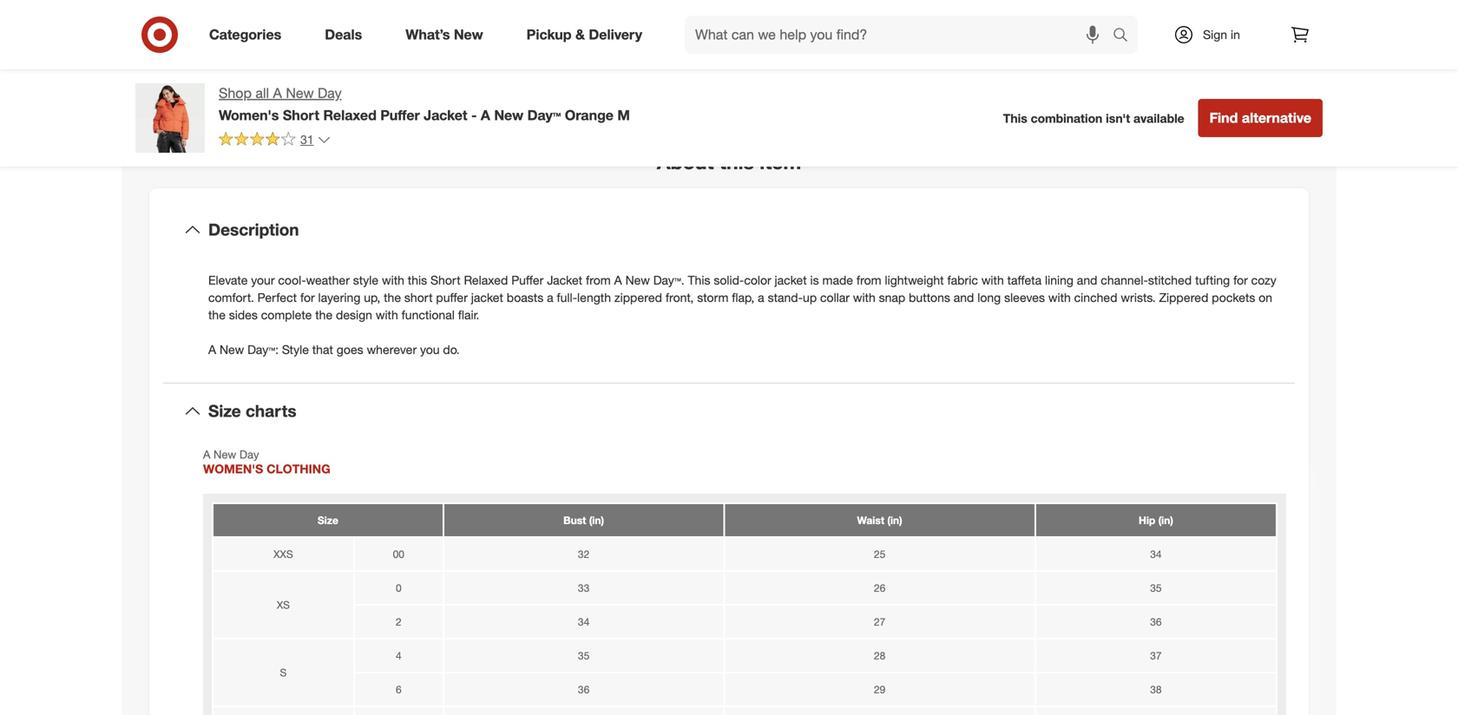 Task type: describe. For each thing, give the bounding box(es) containing it.
a inside elevate your cool-weather style with this short relaxed puffer jacket from a new day™. this solid-color jacket is made from lightweight fabric with taffeta lining and channel-stitched tufting for cozy comfort. perfect for layering up, the short puffer jacket boasts a full-length zippered front, storm flap, a stand-up collar with snap buttons and long sleeves with cinched wrists. zippered pockets on the sides complete the design with functional flair.
[[614, 273, 622, 288]]

about
[[657, 150, 714, 174]]

item
[[760, 150, 801, 174]]

fabric
[[948, 273, 978, 288]]

do.
[[443, 342, 460, 357]]

perfect
[[258, 290, 297, 305]]

find
[[1210, 109, 1238, 126]]

new inside elevate your cool-weather style with this short relaxed puffer jacket from a new day™. this solid-color jacket is made from lightweight fabric with taffeta lining and channel-stitched tufting for cozy comfort. perfect for layering up, the short puffer jacket boasts a full-length zippered front, storm flap, a stand-up collar with snap buttons and long sleeves with cinched wrists. zippered pockets on the sides complete the design with functional flair.
[[626, 273, 650, 288]]

your
[[251, 273, 275, 288]]

zippered
[[1159, 290, 1209, 305]]

color
[[744, 273, 772, 288]]

1 horizontal spatial and
[[1077, 273, 1098, 288]]

cozy
[[1252, 273, 1277, 288]]

long
[[978, 290, 1001, 305]]

new left day
[[286, 85, 314, 102]]

lightweight
[[885, 273, 944, 288]]

cool-
[[278, 273, 306, 288]]

up,
[[364, 290, 381, 305]]

is
[[811, 273, 819, 288]]

on
[[1259, 290, 1273, 305]]

goes
[[337, 342, 364, 357]]

jacket inside shop all a new day women's short relaxed puffer jacket - a new day™ orange m
[[424, 107, 468, 124]]

buttons
[[909, 290, 951, 305]]

isn't
[[1106, 110, 1131, 126]]

-
[[471, 107, 477, 124]]

sign in
[[1203, 27, 1241, 42]]

m
[[618, 107, 630, 124]]

1 horizontal spatial this
[[720, 150, 754, 174]]

new right -
[[494, 107, 524, 124]]

search button
[[1105, 16, 1147, 57]]

full-
[[557, 290, 577, 305]]

about this item
[[657, 150, 801, 174]]

a left day™:
[[208, 342, 216, 357]]

sign in link
[[1159, 16, 1268, 54]]

collar
[[820, 290, 850, 305]]

new right what's
[[454, 26, 483, 43]]

short inside shop all a new day women's short relaxed puffer jacket - a new day™ orange m
[[283, 107, 320, 124]]

in
[[1231, 27, 1241, 42]]

What can we help you find? suggestions appear below search field
[[685, 16, 1117, 54]]

2 horizontal spatial the
[[384, 290, 401, 305]]

pickup
[[527, 26, 572, 43]]

flair.
[[458, 307, 480, 323]]

this inside elevate your cool-weather style with this short relaxed puffer jacket from a new day™. this solid-color jacket is made from lightweight fabric with taffeta lining and channel-stitched tufting for cozy comfort. perfect for layering up, the short puffer jacket boasts a full-length zippered front, storm flap, a stand-up collar with snap buttons and long sleeves with cinched wrists. zippered pockets on the sides complete the design with functional flair.
[[408, 273, 427, 288]]

wrists.
[[1121, 290, 1156, 305]]

zippered
[[615, 290, 662, 305]]

combination
[[1031, 110, 1103, 126]]

front,
[[666, 290, 694, 305]]

with left snap
[[853, 290, 876, 305]]

size charts
[[208, 401, 297, 421]]

categories link
[[194, 16, 303, 54]]

channel-
[[1101, 273, 1149, 288]]

stitched
[[1149, 273, 1192, 288]]

layering
[[318, 290, 361, 305]]

&
[[576, 26, 585, 43]]

shop
[[219, 85, 252, 102]]

short inside elevate your cool-weather style with this short relaxed puffer jacket from a new day™. this solid-color jacket is made from lightweight fabric with taffeta lining and channel-stitched tufting for cozy comfort. perfect for layering up, the short puffer jacket boasts a full-length zippered front, storm flap, a stand-up collar with snap buttons and long sleeves with cinched wrists. zippered pockets on the sides complete the design with functional flair.
[[431, 273, 461, 288]]

women's
[[219, 107, 279, 124]]

1 horizontal spatial jacket
[[775, 273, 807, 288]]

31 link
[[219, 131, 331, 151]]

you
[[420, 342, 440, 357]]

charts
[[246, 401, 297, 421]]

elevate your cool-weather style with this short relaxed puffer jacket from a new day™. this solid-color jacket is made from lightweight fabric with taffeta lining and channel-stitched tufting for cozy comfort. perfect for layering up, the short puffer jacket boasts a full-length zippered front, storm flap, a stand-up collar with snap buttons and long sleeves with cinched wrists. zippered pockets on the sides complete the design with functional flair.
[[208, 273, 1277, 323]]

snap
[[879, 290, 906, 305]]

design
[[336, 307, 372, 323]]

puffer
[[436, 290, 468, 305]]

1 vertical spatial for
[[300, 290, 315, 305]]

wherever
[[367, 342, 417, 357]]

comfort.
[[208, 290, 254, 305]]

orange
[[565, 107, 614, 124]]

description
[[208, 220, 299, 240]]

sleeves
[[1005, 290, 1045, 305]]

pickup & delivery link
[[512, 16, 664, 54]]



Task type: vqa. For each thing, say whether or not it's contained in the screenshot.
you
yes



Task type: locate. For each thing, give the bounding box(es) containing it.
0 horizontal spatial a
[[547, 290, 554, 305]]

1 horizontal spatial short
[[431, 273, 461, 288]]

flap,
[[732, 290, 755, 305]]

with down up,
[[376, 307, 398, 323]]

jacket up stand-
[[775, 273, 807, 288]]

puffer up boasts
[[512, 273, 544, 288]]

solid-
[[714, 273, 744, 288]]

1 horizontal spatial the
[[315, 307, 333, 323]]

0 horizontal spatial this
[[688, 273, 711, 288]]

1 vertical spatial jacket
[[547, 273, 583, 288]]

2 from from the left
[[857, 273, 882, 288]]

jacket inside elevate your cool-weather style with this short relaxed puffer jacket from a new day™. this solid-color jacket is made from lightweight fabric with taffeta lining and channel-stitched tufting for cozy comfort. perfect for layering up, the short puffer jacket boasts a full-length zippered front, storm flap, a stand-up collar with snap buttons and long sleeves with cinched wrists. zippered pockets on the sides complete the design with functional flair.
[[547, 273, 583, 288]]

the down comfort.
[[208, 307, 226, 323]]

complete
[[261, 307, 312, 323]]

0 horizontal spatial the
[[208, 307, 226, 323]]

for up 'pockets'
[[1234, 273, 1248, 288]]

day™.
[[654, 273, 685, 288]]

with right style
[[382, 273, 405, 288]]

this up storm
[[688, 273, 711, 288]]

jacket left -
[[424, 107, 468, 124]]

1 vertical spatial relaxed
[[464, 273, 508, 288]]

sign
[[1203, 27, 1228, 42]]

jacket up full-
[[547, 273, 583, 288]]

pickup & delivery
[[527, 26, 643, 43]]

categories
[[209, 26, 281, 43]]

delivery
[[589, 26, 643, 43]]

this left the item
[[720, 150, 754, 174]]

1 vertical spatial jacket
[[471, 290, 503, 305]]

0 horizontal spatial this
[[408, 273, 427, 288]]

new up zippered
[[626, 273, 650, 288]]

1 horizontal spatial from
[[857, 273, 882, 288]]

puffer inside elevate your cool-weather style with this short relaxed puffer jacket from a new day™. this solid-color jacket is made from lightweight fabric with taffeta lining and channel-stitched tufting for cozy comfort. perfect for layering up, the short puffer jacket boasts a full-length zippered front, storm flap, a stand-up collar with snap buttons and long sleeves with cinched wrists. zippered pockets on the sides complete the design with functional flair.
[[512, 273, 544, 288]]

this
[[1003, 110, 1028, 126], [688, 273, 711, 288]]

0 horizontal spatial short
[[283, 107, 320, 124]]

0 horizontal spatial relaxed
[[323, 107, 377, 124]]

short up 31
[[283, 107, 320, 124]]

with up "long"
[[982, 273, 1004, 288]]

the right up,
[[384, 290, 401, 305]]

jacket
[[775, 273, 807, 288], [471, 290, 503, 305]]

relaxed
[[323, 107, 377, 124], [464, 273, 508, 288]]

1 horizontal spatial relaxed
[[464, 273, 508, 288]]

for
[[1234, 273, 1248, 288], [300, 290, 315, 305]]

cinched
[[1075, 290, 1118, 305]]

pockets
[[1212, 290, 1256, 305]]

0 vertical spatial and
[[1077, 273, 1098, 288]]

deals link
[[310, 16, 384, 54]]

elevate
[[208, 273, 248, 288]]

find alternative button
[[1199, 99, 1323, 137]]

1 from from the left
[[586, 273, 611, 288]]

lining
[[1045, 273, 1074, 288]]

short up 'puffer'
[[431, 273, 461, 288]]

available
[[1134, 110, 1185, 126]]

0 vertical spatial jacket
[[424, 107, 468, 124]]

with down lining on the right of the page
[[1049, 290, 1071, 305]]

weather
[[306, 273, 350, 288]]

relaxed inside shop all a new day women's short relaxed puffer jacket - a new day™ orange m
[[323, 107, 377, 124]]

boasts
[[507, 290, 544, 305]]

1 horizontal spatial for
[[1234, 273, 1248, 288]]

a down color
[[758, 290, 765, 305]]

1 a from the left
[[547, 290, 554, 305]]

0 vertical spatial this
[[1003, 110, 1028, 126]]

from
[[586, 273, 611, 288], [857, 273, 882, 288]]

1 vertical spatial and
[[954, 290, 974, 305]]

0 horizontal spatial and
[[954, 290, 974, 305]]

0 vertical spatial short
[[283, 107, 320, 124]]

and down fabric
[[954, 290, 974, 305]]

tufting
[[1196, 273, 1230, 288]]

1 horizontal spatial this
[[1003, 110, 1028, 126]]

puffer left -
[[381, 107, 420, 124]]

1 vertical spatial this
[[408, 273, 427, 288]]

day™
[[528, 107, 561, 124]]

all
[[256, 85, 269, 102]]

a right "all"
[[273, 85, 282, 102]]

0 horizontal spatial for
[[300, 290, 315, 305]]

image of women's short relaxed puffer jacket - a new day™ orange m image
[[135, 83, 205, 153]]

length
[[577, 290, 611, 305]]

search
[[1105, 28, 1147, 45]]

puffer inside shop all a new day women's short relaxed puffer jacket - a new day™ orange m
[[381, 107, 420, 124]]

jacket
[[424, 107, 468, 124], [547, 273, 583, 288]]

stand-
[[768, 290, 803, 305]]

style
[[282, 342, 309, 357]]

relaxed up 'puffer'
[[464, 273, 508, 288]]

up
[[803, 290, 817, 305]]

2 a from the left
[[758, 290, 765, 305]]

what's new
[[406, 26, 483, 43]]

taffeta
[[1008, 273, 1042, 288]]

0 horizontal spatial from
[[586, 273, 611, 288]]

functional
[[402, 307, 455, 323]]

new
[[454, 26, 483, 43], [286, 85, 314, 102], [494, 107, 524, 124], [626, 273, 650, 288], [220, 342, 244, 357]]

deals
[[325, 26, 362, 43]]

find alternative
[[1210, 109, 1312, 126]]

a up zippered
[[614, 273, 622, 288]]

short
[[405, 290, 433, 305]]

made
[[823, 273, 853, 288]]

new left day™:
[[220, 342, 244, 357]]

a new day™: style that goes wherever you do.
[[208, 342, 460, 357]]

relaxed down day
[[323, 107, 377, 124]]

this
[[720, 150, 754, 174], [408, 273, 427, 288]]

31
[[300, 132, 314, 147]]

this left combination
[[1003, 110, 1028, 126]]

this inside elevate your cool-weather style with this short relaxed puffer jacket from a new day™. this solid-color jacket is made from lightweight fabric with taffeta lining and channel-stitched tufting for cozy comfort. perfect for layering up, the short puffer jacket boasts a full-length zippered front, storm flap, a stand-up collar with snap buttons and long sleeves with cinched wrists. zippered pockets on the sides complete the design with functional flair.
[[688, 273, 711, 288]]

the
[[384, 290, 401, 305], [208, 307, 226, 323], [315, 307, 333, 323]]

relaxed inside elevate your cool-weather style with this short relaxed puffer jacket from a new day™. this solid-color jacket is made from lightweight fabric with taffeta lining and channel-stitched tufting for cozy comfort. perfect for layering up, the short puffer jacket boasts a full-length zippered front, storm flap, a stand-up collar with snap buttons and long sleeves with cinched wrists. zippered pockets on the sides complete the design with functional flair.
[[464, 273, 508, 288]]

shop all a new day women's short relaxed puffer jacket - a new day™ orange m
[[219, 85, 630, 124]]

0 vertical spatial this
[[720, 150, 754, 174]]

0 horizontal spatial puffer
[[381, 107, 420, 124]]

short
[[283, 107, 320, 124], [431, 273, 461, 288]]

0 vertical spatial relaxed
[[323, 107, 377, 124]]

jacket up flair.
[[471, 290, 503, 305]]

this up short at the top left of page
[[408, 273, 427, 288]]

a
[[273, 85, 282, 102], [481, 107, 490, 124], [614, 273, 622, 288], [208, 342, 216, 357]]

0 horizontal spatial jacket
[[424, 107, 468, 124]]

size charts button
[[163, 384, 1295, 439]]

1 vertical spatial this
[[688, 273, 711, 288]]

this combination isn't available
[[1003, 110, 1185, 126]]

a
[[547, 290, 554, 305], [758, 290, 765, 305]]

1 vertical spatial puffer
[[512, 273, 544, 288]]

from up length
[[586, 273, 611, 288]]

0 vertical spatial jacket
[[775, 273, 807, 288]]

a right -
[[481, 107, 490, 124]]

with
[[382, 273, 405, 288], [982, 273, 1004, 288], [853, 290, 876, 305], [1049, 290, 1071, 305], [376, 307, 398, 323]]

sides
[[229, 307, 258, 323]]

0 horizontal spatial jacket
[[471, 290, 503, 305]]

advertisement region
[[750, 9, 1323, 75]]

1 horizontal spatial jacket
[[547, 273, 583, 288]]

description button
[[163, 202, 1295, 258]]

alternative
[[1242, 109, 1312, 126]]

0 vertical spatial puffer
[[381, 107, 420, 124]]

that
[[312, 342, 333, 357]]

and
[[1077, 273, 1098, 288], [954, 290, 974, 305]]

1 vertical spatial short
[[431, 273, 461, 288]]

for down the cool-
[[300, 290, 315, 305]]

1 horizontal spatial puffer
[[512, 273, 544, 288]]

day
[[318, 85, 342, 102]]

from up snap
[[857, 273, 882, 288]]

size
[[208, 401, 241, 421]]

day™:
[[248, 342, 279, 357]]

0 vertical spatial for
[[1234, 273, 1248, 288]]

style
[[353, 273, 379, 288]]

and up cinched on the right of the page
[[1077, 273, 1098, 288]]

1 horizontal spatial a
[[758, 290, 765, 305]]

what's new link
[[391, 16, 505, 54]]

what's
[[406, 26, 450, 43]]

the down layering
[[315, 307, 333, 323]]

storm
[[697, 290, 729, 305]]

a left full-
[[547, 290, 554, 305]]



